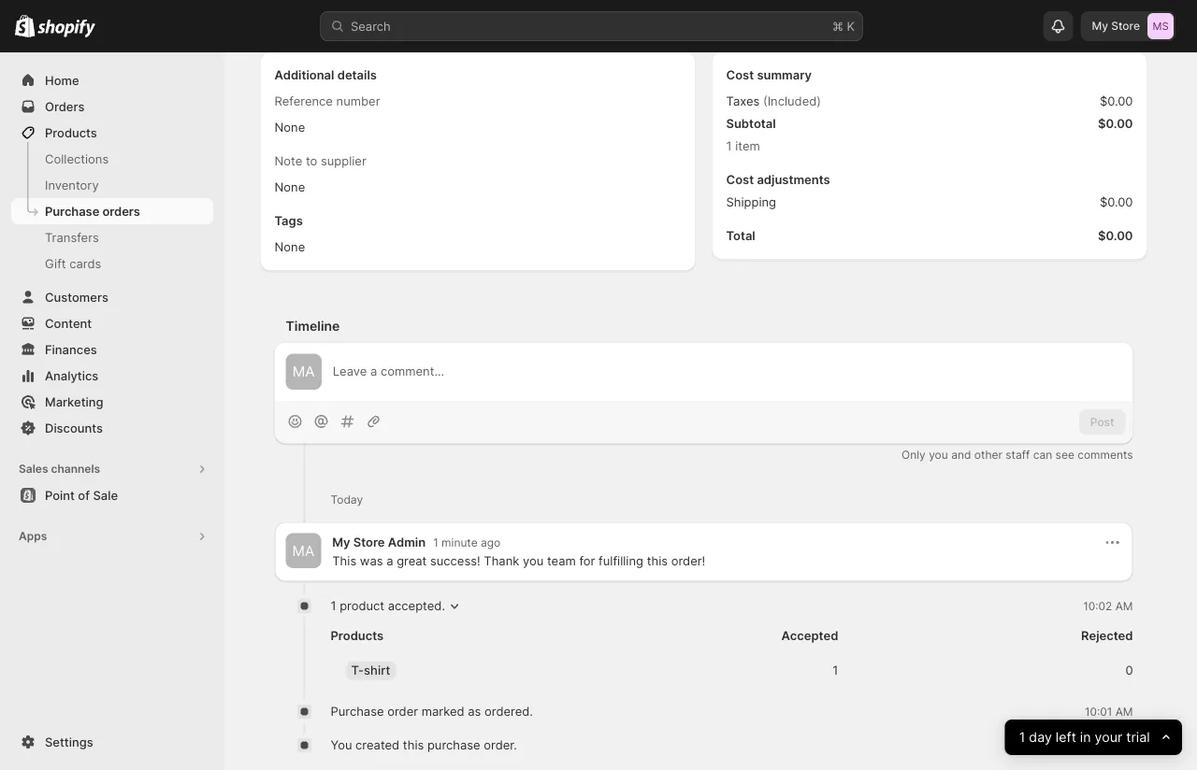 Task type: describe. For each thing, give the bounding box(es) containing it.
supplier
[[321, 154, 367, 169]]

additional details
[[275, 68, 377, 83]]

you inside my store admin 1 minute ago this was a great success! thank you team for fulfilling this order!
[[523, 555, 544, 569]]

1 for 1 day left in your trial
[[1020, 730, 1026, 746]]

adjustments
[[757, 173, 830, 188]]

trial
[[1127, 730, 1151, 746]]

item
[[736, 139, 760, 154]]

none for reference
[[275, 121, 305, 135]]

gift cards link
[[11, 251, 213, 277]]

1 product accepted. button
[[331, 598, 464, 616]]

additional
[[275, 68, 334, 83]]

point of sale
[[45, 488, 118, 503]]

point of sale button
[[0, 483, 225, 509]]

today
[[331, 493, 363, 507]]

content link
[[11, 311, 213, 337]]

details
[[337, 68, 377, 83]]

store for my store
[[1112, 19, 1140, 33]]

in
[[1081, 730, 1092, 746]]

day
[[1030, 730, 1053, 746]]

3 none from the top
[[275, 240, 305, 255]]

search
[[351, 19, 391, 33]]

total
[[726, 229, 756, 244]]

shirt
[[364, 664, 390, 679]]

thank
[[484, 555, 520, 569]]

$0.00 for total
[[1098, 229, 1133, 244]]

order!
[[671, 555, 706, 569]]

on
[[330, 1, 344, 15]]

orders
[[45, 99, 85, 114]]

variant
[[287, 1, 327, 15]]

marketing
[[45, 395, 103, 409]]

timeline
[[286, 319, 340, 334]]

marketing link
[[11, 389, 213, 415]]

2 avatar with initials m a image from the top
[[286, 534, 321, 569]]

created
[[356, 739, 400, 753]]

⌘ k
[[833, 19, 855, 33]]

only you and other staff can see comments
[[902, 448, 1133, 462]]

1 day left in your trial button
[[1005, 720, 1183, 756]]

you
[[331, 739, 352, 753]]

rejected
[[1082, 629, 1133, 644]]

10:01 am for you created this purchase order.
[[1085, 739, 1133, 753]]

1 day left in your trial
[[1020, 730, 1151, 746]]

taxes
[[726, 94, 760, 109]]

as
[[468, 705, 481, 720]]

purchase for purchase order marked as ordered.
[[331, 705, 384, 720]]

purchase for order
[[348, 1, 401, 15]]

discounts link
[[11, 415, 213, 442]]

reference
[[275, 94, 333, 109]]

my for my store
[[1092, 19, 1109, 33]]

$0.00 for shipping
[[1100, 196, 1133, 210]]

1 am from the top
[[1116, 600, 1133, 613]]

collections link
[[11, 146, 213, 172]]

0
[[1126, 664, 1133, 679]]

fulfilling
[[599, 555, 644, 569]]

1 for 1
[[833, 664, 839, 679]]

post
[[1091, 416, 1115, 429]]

purchase orders
[[45, 204, 140, 218]]

1 product accepted.
[[331, 599, 445, 614]]

order.
[[484, 739, 517, 753]]

you created this purchase order.
[[331, 739, 517, 753]]

finances
[[45, 342, 97, 357]]

k
[[847, 19, 855, 33]]

purchase for purchase orders
[[45, 204, 99, 218]]

t-shirt
[[351, 664, 390, 679]]

1 inside my store admin 1 minute ago this was a great success! thank you team for fulfilling this order!
[[433, 536, 439, 550]]

1 horizontal spatial you
[[929, 448, 948, 462]]

(included)
[[763, 94, 821, 109]]

1 variant on purchase order
[[278, 1, 435, 15]]

post button
[[1079, 410, 1126, 436]]

finances link
[[11, 337, 213, 363]]

note to supplier
[[275, 154, 367, 169]]

1 for 1 product accepted.
[[331, 599, 336, 614]]

a
[[387, 555, 393, 569]]

1 avatar with initials m a image from the top
[[286, 355, 322, 390]]

point
[[45, 488, 75, 503]]

was
[[360, 555, 383, 569]]

discounts
[[45, 421, 103, 435]]

am for ordered.
[[1116, 706, 1133, 719]]

settings
[[45, 735, 93, 750]]

ordered.
[[485, 705, 533, 720]]

my store
[[1092, 19, 1140, 33]]

product
[[340, 599, 385, 614]]

of
[[78, 488, 90, 503]]

gift
[[45, 256, 66, 271]]

see
[[1056, 448, 1075, 462]]

channels
[[51, 463, 100, 476]]

10:01 am for purchase order marked as ordered.
[[1085, 706, 1133, 719]]

settings link
[[11, 730, 213, 756]]



Task type: vqa. For each thing, say whether or not it's contained in the screenshot.
Success!
yes



Task type: locate. For each thing, give the bounding box(es) containing it.
marked
[[422, 705, 465, 720]]

purchase up search at the left top
[[348, 1, 401, 15]]

0 horizontal spatial this
[[403, 739, 424, 753]]

staff
[[1006, 448, 1030, 462]]

1 vertical spatial purchase
[[331, 705, 384, 720]]

store for my store admin 1 minute ago this was a great success! thank you team for fulfilling this order!
[[353, 536, 385, 550]]

products link
[[11, 120, 213, 146]]

0 horizontal spatial store
[[353, 536, 385, 550]]

my store admin 1 minute ago this was a great success! thank you team for fulfilling this order!
[[332, 536, 706, 569]]

2 vertical spatial none
[[275, 240, 305, 255]]

cost for cost adjustments
[[726, 173, 754, 188]]

2 am from the top
[[1116, 706, 1133, 719]]

apps
[[19, 530, 47, 544]]

1 10:01 from the top
[[1085, 706, 1113, 719]]

can
[[1034, 448, 1053, 462]]

1 vertical spatial this
[[403, 739, 424, 753]]

products up collections
[[45, 125, 97, 140]]

1 left "product" at the bottom left of the page
[[331, 599, 336, 614]]

2 none from the top
[[275, 181, 305, 195]]

1 left variant
[[278, 1, 284, 15]]

1 left minute
[[433, 536, 439, 550]]

sale
[[93, 488, 118, 503]]

taxes (included)
[[726, 94, 821, 109]]

0 vertical spatial products
[[45, 125, 97, 140]]

store inside my store admin 1 minute ago this was a great success! thank you team for fulfilling this order!
[[353, 536, 385, 550]]

am for order.
[[1116, 739, 1133, 753]]

avatar with initials m a image
[[286, 355, 322, 390], [286, 534, 321, 569]]

home
[[45, 73, 79, 87]]

1 vertical spatial store
[[353, 536, 385, 550]]

shopify image
[[15, 15, 35, 37], [38, 19, 96, 38]]

1 horizontal spatial this
[[647, 555, 668, 569]]

1 horizontal spatial my
[[1092, 19, 1109, 33]]

my up this
[[332, 536, 350, 550]]

content
[[45, 316, 92, 331]]

to
[[306, 154, 317, 169]]

cost up shipping
[[726, 173, 754, 188]]

1 cost from the top
[[726, 68, 754, 83]]

purchase up you
[[331, 705, 384, 720]]

1 for 1 item
[[726, 139, 732, 154]]

am up trial
[[1116, 706, 1133, 719]]

0 vertical spatial 10:01
[[1085, 706, 1113, 719]]

1 horizontal spatial products
[[331, 629, 384, 644]]

1 vertical spatial 10:01 am
[[1085, 739, 1133, 753]]

purchase
[[348, 1, 401, 15], [427, 739, 481, 753]]

0 vertical spatial this
[[647, 555, 668, 569]]

10:02
[[1084, 600, 1113, 613]]

sales
[[19, 463, 48, 476]]

purchase orders link
[[11, 198, 213, 225]]

2 cost from the top
[[726, 173, 754, 188]]

accepted
[[782, 629, 839, 644]]

1 left item
[[726, 139, 732, 154]]

products inside products link
[[45, 125, 97, 140]]

you left and
[[929, 448, 948, 462]]

analytics link
[[11, 363, 213, 389]]

my
[[1092, 19, 1109, 33], [332, 536, 350, 550]]

10:01 right left
[[1085, 739, 1113, 753]]

store left my store image on the top right
[[1112, 19, 1140, 33]]

1 vertical spatial 10:01
[[1085, 739, 1113, 753]]

note
[[275, 154, 302, 169]]

point of sale link
[[11, 483, 213, 509]]

1 10:01 am from the top
[[1085, 706, 1133, 719]]

1 vertical spatial products
[[331, 629, 384, 644]]

inventory
[[45, 178, 99, 192]]

collections
[[45, 152, 109, 166]]

0 horizontal spatial my
[[332, 536, 350, 550]]

sales channels
[[19, 463, 100, 476]]

orders
[[102, 204, 140, 218]]

you left team
[[523, 555, 544, 569]]

this inside my store admin 1 minute ago this was a great success! thank you team for fulfilling this order!
[[647, 555, 668, 569]]

t-
[[351, 664, 364, 679]]

my store image
[[1148, 13, 1174, 39]]

none for note
[[275, 181, 305, 195]]

⌘
[[833, 19, 844, 33]]

0 vertical spatial purchase
[[348, 1, 401, 15]]

10:01 for purchase order marked as ordered.
[[1085, 706, 1113, 719]]

1 left day
[[1020, 730, 1026, 746]]

home link
[[11, 67, 213, 94]]

number
[[336, 94, 380, 109]]

avatar with initials m a image left this
[[286, 534, 321, 569]]

my inside my store admin 1 minute ago this was a great success! thank you team for fulfilling this order!
[[332, 536, 350, 550]]

0 vertical spatial purchase
[[45, 204, 99, 218]]

0 vertical spatial you
[[929, 448, 948, 462]]

1 horizontal spatial shopify image
[[38, 19, 96, 38]]

cost adjustments
[[726, 173, 830, 188]]

gift cards
[[45, 256, 101, 271]]

other
[[975, 448, 1003, 462]]

minute
[[442, 536, 478, 550]]

0 vertical spatial order
[[404, 1, 435, 15]]

products down "product" at the bottom left of the page
[[331, 629, 384, 644]]

1 vertical spatial order
[[388, 705, 418, 720]]

tags
[[275, 214, 303, 229]]

1 horizontal spatial purchase
[[427, 739, 481, 753]]

order
[[404, 1, 435, 15], [388, 705, 418, 720]]

0 vertical spatial none
[[275, 121, 305, 135]]

you
[[929, 448, 948, 462], [523, 555, 544, 569]]

am right in
[[1116, 739, 1133, 753]]

1 vertical spatial my
[[332, 536, 350, 550]]

customers
[[45, 290, 108, 305]]

analytics
[[45, 369, 99, 383]]

1 vertical spatial purchase
[[427, 739, 481, 753]]

orders link
[[11, 94, 213, 120]]

none down 'tags' at the top left of page
[[275, 240, 305, 255]]

0 vertical spatial cost
[[726, 68, 754, 83]]

2 10:01 from the top
[[1085, 739, 1113, 753]]

1 inside dropdown button
[[1020, 730, 1026, 746]]

1 vertical spatial avatar with initials m a image
[[286, 534, 321, 569]]

0 vertical spatial am
[[1116, 600, 1133, 613]]

cost up taxes in the right top of the page
[[726, 68, 754, 83]]

$0.00 for subtotal
[[1098, 117, 1133, 131]]

customers link
[[11, 284, 213, 311]]

my left my store image on the top right
[[1092, 19, 1109, 33]]

10:01 for you created this purchase order.
[[1085, 739, 1113, 753]]

store up was
[[353, 536, 385, 550]]

purchase
[[45, 204, 99, 218], [331, 705, 384, 720]]

sales channels button
[[11, 457, 213, 483]]

comments
[[1078, 448, 1133, 462]]

1 down the accepted
[[833, 664, 839, 679]]

my for my store admin 1 minute ago this was a great success! thank you team for fulfilling this order!
[[332, 536, 350, 550]]

0 vertical spatial avatar with initials m a image
[[286, 355, 322, 390]]

2 vertical spatial am
[[1116, 739, 1133, 753]]

transfers link
[[11, 225, 213, 251]]

store
[[1112, 19, 1140, 33], [353, 536, 385, 550]]

success!
[[430, 555, 481, 569]]

1 horizontal spatial store
[[1112, 19, 1140, 33]]

1 vertical spatial you
[[523, 555, 544, 569]]

1
[[278, 1, 284, 15], [726, 139, 732, 154], [433, 536, 439, 550], [331, 599, 336, 614], [833, 664, 839, 679], [1020, 730, 1026, 746]]

none down reference in the left top of the page
[[275, 121, 305, 135]]

0 horizontal spatial products
[[45, 125, 97, 140]]

cost
[[726, 68, 754, 83], [726, 173, 754, 188]]

1 vertical spatial cost
[[726, 173, 754, 188]]

ago
[[481, 536, 501, 550]]

purchase for order.
[[427, 739, 481, 753]]

cards
[[69, 256, 101, 271]]

admin
[[388, 536, 426, 550]]

1 vertical spatial none
[[275, 181, 305, 195]]

0 vertical spatial my
[[1092, 19, 1109, 33]]

0 horizontal spatial shopify image
[[15, 15, 35, 37]]

1 for 1 variant on purchase order
[[278, 1, 284, 15]]

transfers
[[45, 230, 99, 245]]

1 inside button
[[331, 599, 336, 614]]

this right created
[[403, 739, 424, 753]]

purchase up transfers
[[45, 204, 99, 218]]

purchase down the marked
[[427, 739, 481, 753]]

0 horizontal spatial you
[[523, 555, 544, 569]]

avatar with initials m a image down timeline
[[286, 355, 322, 390]]

0 vertical spatial 10:01 am
[[1085, 706, 1133, 719]]

for
[[580, 555, 595, 569]]

am right 10:02
[[1116, 600, 1133, 613]]

this left order!
[[647, 555, 668, 569]]

2 10:01 am from the top
[[1085, 739, 1133, 753]]

this
[[332, 555, 357, 569]]

none down 'note'
[[275, 181, 305, 195]]

your
[[1095, 730, 1123, 746]]

1 vertical spatial am
[[1116, 706, 1133, 719]]

order right on at the left top of the page
[[404, 1, 435, 15]]

am
[[1116, 600, 1133, 613], [1116, 706, 1133, 719], [1116, 739, 1133, 753]]

1 horizontal spatial purchase
[[331, 705, 384, 720]]

apps button
[[11, 524, 213, 550]]

0 horizontal spatial purchase
[[45, 204, 99, 218]]

team
[[547, 555, 576, 569]]

inventory link
[[11, 172, 213, 198]]

t-shirt link
[[346, 662, 396, 681]]

Leave a comment... text field
[[333, 363, 1122, 382]]

cost for cost summary
[[726, 68, 754, 83]]

1 none from the top
[[275, 121, 305, 135]]

10:01 up '1 day left in your trial' dropdown button
[[1085, 706, 1113, 719]]

only
[[902, 448, 926, 462]]

shipping
[[726, 196, 777, 210]]

accepted.
[[388, 599, 445, 614]]

0 horizontal spatial purchase
[[348, 1, 401, 15]]

cost summary
[[726, 68, 812, 83]]

3 am from the top
[[1116, 739, 1133, 753]]

$0.00
[[1100, 94, 1133, 109], [1098, 117, 1133, 131], [1100, 196, 1133, 210], [1098, 229, 1133, 244]]

products
[[45, 125, 97, 140], [331, 629, 384, 644]]

order up you created this purchase order.
[[388, 705, 418, 720]]

reference number
[[275, 94, 380, 109]]

0 vertical spatial store
[[1112, 19, 1140, 33]]



